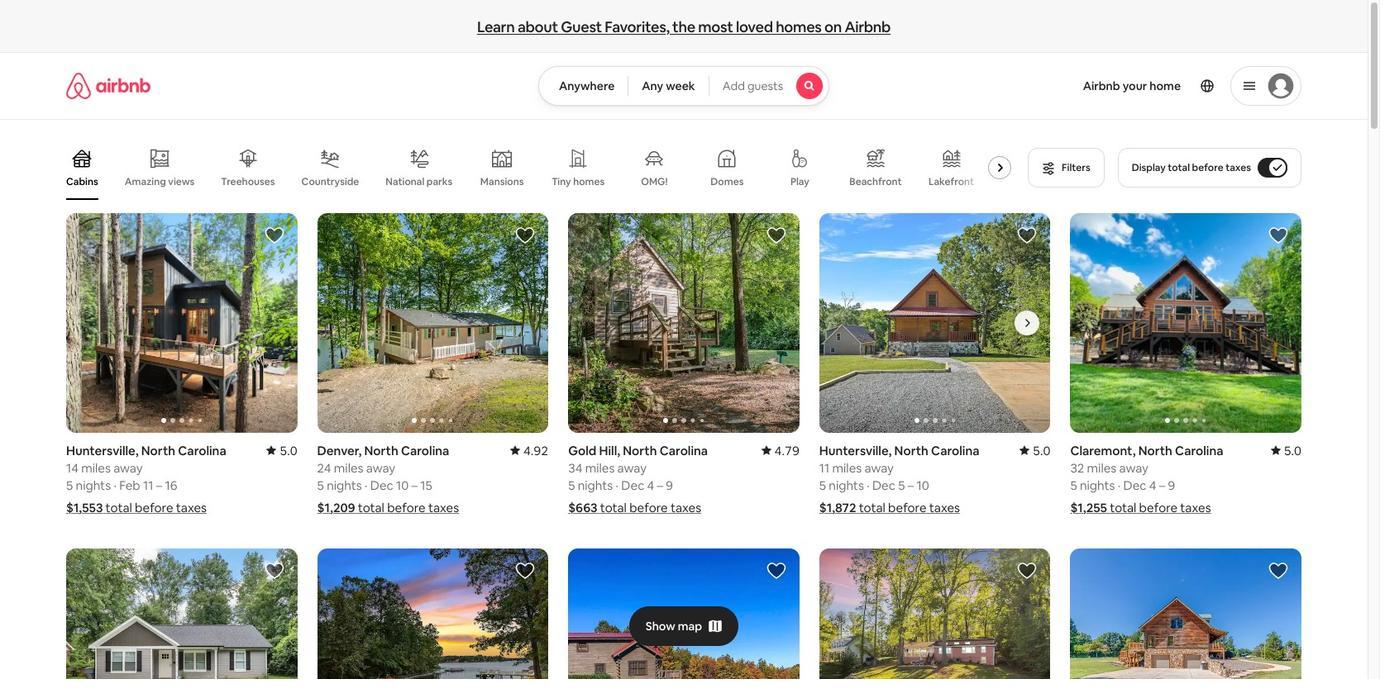 Task type: vqa. For each thing, say whether or not it's contained in the screenshot.
National Parks
yes



Task type: describe. For each thing, give the bounding box(es) containing it.
– for 11 miles away
[[908, 478, 914, 493]]

before for claremont, north carolina 32 miles away 5 nights · dec 4 – 9 $1,255 total before taxes
[[1139, 500, 1178, 516]]

home
[[1150, 79, 1181, 93]]

miles for 11
[[832, 460, 862, 476]]

add guests button
[[708, 66, 829, 106]]

5 for 14
[[66, 478, 73, 493]]

huntersville, north carolina 11 miles away 5 nights · dec 5 – 10 $1,872 total before taxes
[[819, 443, 979, 516]]

show map button
[[629, 607, 739, 647]]

– for 24 miles away
[[411, 478, 418, 493]]

5 inside gold hill, north carolina 34 miles away 5 nights · dec 4 – 9 $663 total before taxes
[[568, 478, 575, 493]]

total for huntersville, north carolina 14 miles away 5 nights · feb 11 – 16 $1,553 total before taxes
[[106, 500, 132, 516]]

dec for 11 miles away
[[872, 478, 895, 493]]

national parks
[[386, 175, 452, 188]]

miles for 32
[[1087, 460, 1116, 476]]

16
[[165, 478, 177, 493]]

domes
[[711, 175, 744, 189]]

5.0 out of 5 average rating image for claremont, north carolina 32 miles away 5 nights · dec 4 – 9 $1,255 total before taxes
[[1271, 443, 1302, 459]]

14
[[66, 460, 79, 476]]

$1,209
[[317, 500, 355, 516]]

homes inside learn about guest favorites, the most loved homes on airbnb link
[[776, 17, 822, 36]]

before inside gold hill, north carolina 34 miles away 5 nights · dec 4 – 9 $663 total before taxes
[[629, 500, 668, 516]]

15
[[420, 478, 432, 493]]

10 inside huntersville, north carolina 11 miles away 5 nights · dec 5 – 10 $1,872 total before taxes
[[917, 478, 929, 493]]

tiny homes
[[552, 175, 605, 189]]

profile element
[[849, 53, 1302, 119]]

miles for 14
[[81, 460, 111, 476]]

24
[[317, 460, 331, 476]]

display
[[1132, 161, 1166, 174]]

nights for 32
[[1080, 478, 1115, 493]]

– for 14 miles away
[[156, 478, 162, 493]]

filters button
[[1028, 148, 1104, 188]]

miles inside gold hill, north carolina 34 miles away 5 nights · dec 4 – 9 $663 total before taxes
[[585, 460, 615, 476]]

4 inside claremont, north carolina 32 miles away 5 nights · dec 4 – 9 $1,255 total before taxes
[[1149, 478, 1156, 493]]

5.0 out of 5 average rating image for huntersville, north carolina 14 miles away 5 nights · feb 11 – 16 $1,553 total before taxes
[[266, 443, 297, 459]]

9 inside claremont, north carolina 32 miles away 5 nights · dec 4 – 9 $1,255 total before taxes
[[1168, 478, 1175, 493]]

airbnb your home link
[[1073, 69, 1191, 103]]

amazing views
[[125, 175, 195, 188]]

away for 11 miles away
[[864, 460, 894, 476]]

your
[[1123, 79, 1147, 93]]

before for denver, north carolina 24 miles away 5 nights · dec 10 – 15 $1,209 total before taxes
[[387, 500, 426, 516]]

add to wishlist: gold hill, north carolina image
[[766, 226, 786, 246]]

dec inside gold hill, north carolina 34 miles away 5 nights · dec 4 – 9 $663 total before taxes
[[621, 478, 644, 493]]

away for 32 miles away
[[1119, 460, 1148, 476]]

$1,255
[[1070, 500, 1107, 516]]

dec for 24 miles away
[[370, 478, 393, 493]]

– inside gold hill, north carolina 34 miles away 5 nights · dec 4 – 9 $663 total before taxes
[[657, 478, 663, 493]]

any
[[642, 79, 663, 93]]

$663
[[568, 500, 597, 516]]

guest
[[561, 17, 602, 36]]

add
[[722, 79, 745, 93]]

omg!
[[641, 175, 668, 189]]

parks
[[427, 175, 452, 188]]

total for huntersville, north carolina 11 miles away 5 nights · dec 5 – 10 $1,872 total before taxes
[[859, 500, 885, 516]]

cabins
[[66, 175, 98, 189]]

$1,553
[[66, 500, 103, 516]]

airbnb inside airbnb your home link
[[1083, 79, 1120, 93]]

beachfront
[[849, 175, 902, 189]]

north for 14 miles away
[[141, 443, 175, 459]]

nights for 11
[[829, 478, 864, 493]]

about
[[518, 17, 558, 36]]

views
[[168, 175, 195, 188]]

· for $1,553
[[114, 478, 116, 493]]

4.92
[[523, 443, 548, 459]]

away for 14 miles away
[[113, 460, 143, 476]]

lakefront
[[929, 175, 974, 189]]

taxes for claremont, north carolina 32 miles away 5 nights · dec 4 – 9 $1,255 total before taxes
[[1180, 500, 1211, 516]]

total for denver, north carolina 24 miles away 5 nights · dec 10 – 15 $1,209 total before taxes
[[358, 500, 384, 516]]

airbnb your home
[[1083, 79, 1181, 93]]

· for $1,872
[[867, 478, 870, 493]]

favorites,
[[605, 17, 669, 36]]

10 inside the denver, north carolina 24 miles away 5 nights · dec 10 – 15 $1,209 total before taxes
[[396, 478, 409, 493]]

carolina for denver, north carolina 24 miles away 5 nights · dec 10 – 15 $1,209 total before taxes
[[401, 443, 449, 459]]

11 inside "huntersville, north carolina 14 miles away 5 nights · feb 11 – 16 $1,553 total before taxes"
[[143, 478, 153, 493]]

claremont, north carolina 32 miles away 5 nights · dec 4 – 9 $1,255 total before taxes
[[1070, 443, 1223, 516]]

learn about guest favorites, the most loved homes on airbnb link
[[470, 11, 897, 43]]

north for 24 miles away
[[364, 443, 398, 459]]

nights inside gold hill, north carolina 34 miles away 5 nights · dec 4 – 9 $663 total before taxes
[[578, 478, 613, 493]]

4.79 out of 5 average rating image
[[761, 443, 799, 459]]

week
[[666, 79, 695, 93]]

gold hill, north carolina 34 miles away 5 nights · dec 4 – 9 $663 total before taxes
[[568, 443, 708, 516]]

0 vertical spatial add to wishlist: huntersville, north carolina image
[[1017, 226, 1037, 246]]

any week button
[[628, 66, 709, 106]]

huntersville, north carolina 14 miles away 5 nights · feb 11 – 16 $1,553 total before taxes
[[66, 443, 226, 516]]

map
[[678, 619, 702, 634]]

miles for 24
[[334, 460, 363, 476]]

on
[[824, 17, 842, 36]]

taxes for denver, north carolina 24 miles away 5 nights · dec 10 – 15 $1,209 total before taxes
[[428, 500, 459, 516]]

huntersville, for 11
[[819, 443, 892, 459]]

show map
[[646, 619, 702, 634]]



Task type: locate. For each thing, give the bounding box(es) containing it.
nights inside the denver, north carolina 24 miles away 5 nights · dec 10 – 15 $1,209 total before taxes
[[327, 478, 362, 493]]

taxes inside "huntersville, north carolina 14 miles away 5 nights · feb 11 – 16 $1,553 total before taxes"
[[176, 500, 207, 516]]

4 – from the left
[[657, 478, 663, 493]]

0 horizontal spatial add to wishlist: huntersville, north carolina image
[[1017, 226, 1037, 246]]

mansions
[[480, 175, 524, 189]]

34
[[568, 460, 582, 476]]

5 nights from the left
[[1080, 478, 1115, 493]]

2 huntersville, from the left
[[819, 443, 892, 459]]

carolina inside the denver, north carolina 24 miles away 5 nights · dec 10 – 15 $1,209 total before taxes
[[401, 443, 449, 459]]

before down 16
[[135, 500, 173, 516]]

2 5.0 from the left
[[1033, 443, 1050, 459]]

11 up $1,872 on the bottom of the page
[[819, 460, 830, 476]]

1 – from the left
[[156, 478, 162, 493]]

carolina inside huntersville, north carolina 11 miles away 5 nights · dec 5 – 10 $1,872 total before taxes
[[931, 443, 979, 459]]

5.0 for claremont, north carolina 32 miles away 5 nights · dec 4 – 9 $1,255 total before taxes
[[1284, 443, 1302, 459]]

dec inside huntersville, north carolina 11 miles away 5 nights · dec 5 – 10 $1,872 total before taxes
[[872, 478, 895, 493]]

total inside claremont, north carolina 32 miles away 5 nights · dec 4 – 9 $1,255 total before taxes
[[1110, 500, 1136, 516]]

nights up the $663
[[578, 478, 613, 493]]

north
[[141, 443, 175, 459], [364, 443, 398, 459], [894, 443, 928, 459], [623, 443, 657, 459], [1138, 443, 1172, 459]]

5.0 out of 5 average rating image
[[1020, 443, 1050, 459]]

taxes inside gold hill, north carolina 34 miles away 5 nights · dec 4 – 9 $663 total before taxes
[[671, 500, 701, 516]]

gold
[[568, 443, 596, 459]]

9
[[666, 478, 673, 493], [1168, 478, 1175, 493]]

amazing
[[125, 175, 166, 188]]

11 inside huntersville, north carolina 11 miles away 5 nights · dec 5 – 10 $1,872 total before taxes
[[819, 460, 830, 476]]

5 for 11
[[819, 478, 826, 493]]

total right $1,209
[[358, 500, 384, 516]]

1 4 from the left
[[647, 478, 654, 493]]

1 nights from the left
[[76, 478, 111, 493]]

before inside "huntersville, north carolina 14 miles away 5 nights · feb 11 – 16 $1,553 total before taxes"
[[135, 500, 173, 516]]

1 horizontal spatial huntersville,
[[819, 443, 892, 459]]

carolina for huntersville, north carolina 14 miles away 5 nights · feb 11 – 16 $1,553 total before taxes
[[178, 443, 226, 459]]

add to wishlist: morganton, north carolina image
[[766, 561, 786, 581]]

· for $1,209
[[365, 478, 368, 493]]

1 vertical spatial 11
[[143, 478, 153, 493]]

add guests
[[722, 79, 783, 93]]

before
[[1192, 161, 1223, 174], [135, 500, 173, 516], [387, 500, 426, 516], [888, 500, 927, 516], [629, 500, 668, 516], [1139, 500, 1178, 516]]

5 for 32
[[1070, 478, 1077, 493]]

dec inside the denver, north carolina 24 miles away 5 nights · dec 10 – 15 $1,209 total before taxes
[[370, 478, 393, 493]]

11
[[819, 460, 830, 476], [143, 478, 153, 493]]

claremont,
[[1070, 443, 1136, 459]]

4 dec from the left
[[1123, 478, 1146, 493]]

taxes for huntersville, north carolina 14 miles away 5 nights · feb 11 – 16 $1,553 total before taxes
[[176, 500, 207, 516]]

2 4 from the left
[[1149, 478, 1156, 493]]

homes
[[776, 17, 822, 36], [573, 175, 605, 189]]

anywhere button
[[538, 66, 629, 106]]

carolina for claremont, north carolina 32 miles away 5 nights · dec 4 – 9 $1,255 total before taxes
[[1175, 443, 1223, 459]]

2 – from the left
[[411, 478, 418, 493]]

away for 24 miles away
[[366, 460, 395, 476]]

5
[[66, 478, 73, 493], [317, 478, 324, 493], [819, 478, 826, 493], [898, 478, 905, 493], [568, 478, 575, 493], [1070, 478, 1077, 493]]

away inside gold hill, north carolina 34 miles away 5 nights · dec 4 – 9 $663 total before taxes
[[617, 460, 647, 476]]

hill,
[[599, 443, 620, 459]]

carolina inside claremont, north carolina 32 miles away 5 nights · dec 4 – 9 $1,255 total before taxes
[[1175, 443, 1223, 459]]

1 vertical spatial homes
[[573, 175, 605, 189]]

before right $1,872 on the bottom of the page
[[888, 500, 927, 516]]

before right display
[[1192, 161, 1223, 174]]

3 carolina from the left
[[931, 443, 979, 459]]

2 dec from the left
[[872, 478, 895, 493]]

dec for 32 miles away
[[1123, 478, 1146, 493]]

1 carolina from the left
[[178, 443, 226, 459]]

total inside the denver, north carolina 24 miles away 5 nights · dec 10 – 15 $1,209 total before taxes
[[358, 500, 384, 516]]

tiny
[[552, 175, 571, 189]]

north inside claremont, north carolina 32 miles away 5 nights · dec 4 – 9 $1,255 total before taxes
[[1138, 443, 1172, 459]]

airbnb right on
[[845, 17, 891, 36]]

national
[[386, 175, 424, 188]]

0 vertical spatial airbnb
[[845, 17, 891, 36]]

taxes inside claremont, north carolina 32 miles away 5 nights · dec 4 – 9 $1,255 total before taxes
[[1180, 500, 1211, 516]]

· inside "huntersville, north carolina 14 miles away 5 nights · feb 11 – 16 $1,553 total before taxes"
[[114, 478, 116, 493]]

total inside "huntersville, north carolina 14 miles away 5 nights · feb 11 – 16 $1,553 total before taxes"
[[106, 500, 132, 516]]

– inside the denver, north carolina 24 miles away 5 nights · dec 10 – 15 $1,209 total before taxes
[[411, 478, 418, 493]]

– inside huntersville, north carolina 11 miles away 5 nights · dec 5 – 10 $1,872 total before taxes
[[908, 478, 914, 493]]

before for huntersville, north carolina 11 miles away 5 nights · dec 5 – 10 $1,872 total before taxes
[[888, 500, 927, 516]]

2 horizontal spatial 5.0
[[1284, 443, 1302, 459]]

add to wishlist: denver, north carolina image
[[515, 226, 535, 246]]

nights inside claremont, north carolina 32 miles away 5 nights · dec 4 – 9 $1,255 total before taxes
[[1080, 478, 1115, 493]]

1 horizontal spatial 11
[[819, 460, 830, 476]]

homes left on
[[776, 17, 822, 36]]

9 inside gold hill, north carolina 34 miles away 5 nights · dec 4 – 9 $663 total before taxes
[[666, 478, 673, 493]]

1 10 from the left
[[396, 478, 409, 493]]

1 horizontal spatial add to wishlist: huntersville, north carolina image
[[1268, 561, 1288, 581]]

before inside the denver, north carolina 24 miles away 5 nights · dec 10 – 15 $1,209 total before taxes
[[387, 500, 426, 516]]

miles inside the denver, north carolina 24 miles away 5 nights · dec 10 – 15 $1,209 total before taxes
[[334, 460, 363, 476]]

before inside huntersville, north carolina 11 miles away 5 nights · dec 5 – 10 $1,872 total before taxes
[[888, 500, 927, 516]]

before right the $663
[[629, 500, 668, 516]]

feb
[[119, 478, 140, 493]]

before for huntersville, north carolina 14 miles away 5 nights · feb 11 – 16 $1,553 total before taxes
[[135, 500, 173, 516]]

show
[[646, 619, 675, 634]]

2 · from the left
[[365, 478, 368, 493]]

5 for 24
[[317, 478, 324, 493]]

1 · from the left
[[114, 478, 116, 493]]

1 horizontal spatial homes
[[776, 17, 822, 36]]

4.92 out of 5 average rating image
[[510, 443, 548, 459]]

carolina inside gold hill, north carolina 34 miles away 5 nights · dec 4 – 9 $663 total before taxes
[[660, 443, 708, 459]]

miles inside "huntersville, north carolina 14 miles away 5 nights · feb 11 – 16 $1,553 total before taxes"
[[81, 460, 111, 476]]

3 north from the left
[[894, 443, 928, 459]]

3 5.0 from the left
[[1284, 443, 1302, 459]]

before inside claremont, north carolina 32 miles away 5 nights · dec 4 – 9 $1,255 total before taxes
[[1139, 500, 1178, 516]]

learn about guest favorites, the most loved homes on airbnb
[[477, 17, 891, 36]]

1 5.0 from the left
[[280, 443, 297, 459]]

0 horizontal spatial 11
[[143, 478, 153, 493]]

total right $1,255
[[1110, 500, 1136, 516]]

loved
[[736, 17, 773, 36]]

countryside
[[301, 175, 359, 189]]

4
[[647, 478, 654, 493], [1149, 478, 1156, 493]]

miles inside huntersville, north carolina 11 miles away 5 nights · dec 5 – 10 $1,872 total before taxes
[[832, 460, 862, 476]]

None search field
[[538, 66, 829, 106]]

airbnb
[[845, 17, 891, 36], [1083, 79, 1120, 93]]

1 vertical spatial add to wishlist: huntersville, north carolina image
[[1268, 561, 1288, 581]]

the
[[672, 17, 695, 36]]

0 horizontal spatial 5.0
[[280, 443, 297, 459]]

display total before taxes
[[1132, 161, 1251, 174]]

huntersville,
[[66, 443, 139, 459], [819, 443, 892, 459]]

none search field containing anywhere
[[538, 66, 829, 106]]

4 · from the left
[[616, 478, 619, 493]]

1 vertical spatial airbnb
[[1083, 79, 1120, 93]]

4 5 from the left
[[898, 478, 905, 493]]

nights inside "huntersville, north carolina 14 miles away 5 nights · feb 11 – 16 $1,553 total before taxes"
[[76, 478, 111, 493]]

5.0 out of 5 average rating image
[[266, 443, 297, 459], [1271, 443, 1302, 459]]

taxes inside huntersville, north carolina 11 miles away 5 nights · dec 5 – 10 $1,872 total before taxes
[[929, 500, 960, 516]]

4 miles from the left
[[585, 460, 615, 476]]

huntersville, inside huntersville, north carolina 11 miles away 5 nights · dec 5 – 10 $1,872 total before taxes
[[819, 443, 892, 459]]

5 north from the left
[[1138, 443, 1172, 459]]

nights inside huntersville, north carolina 11 miles away 5 nights · dec 5 – 10 $1,872 total before taxes
[[829, 478, 864, 493]]

0 horizontal spatial airbnb
[[845, 17, 891, 36]]

5 inside "huntersville, north carolina 14 miles away 5 nights · feb 11 – 16 $1,553 total before taxes"
[[66, 478, 73, 493]]

5 inside claremont, north carolina 32 miles away 5 nights · dec 4 – 9 $1,255 total before taxes
[[1070, 478, 1077, 493]]

1 9 from the left
[[666, 478, 673, 493]]

2 5.0 out of 5 average rating image from the left
[[1271, 443, 1302, 459]]

1 dec from the left
[[370, 478, 393, 493]]

4 carolina from the left
[[660, 443, 708, 459]]

north inside gold hill, north carolina 34 miles away 5 nights · dec 4 – 9 $663 total before taxes
[[623, 443, 657, 459]]

learn
[[477, 17, 515, 36]]

0 vertical spatial homes
[[776, 17, 822, 36]]

10
[[396, 478, 409, 493], [917, 478, 929, 493]]

0 vertical spatial 11
[[819, 460, 830, 476]]

miles down claremont,
[[1087, 460, 1116, 476]]

4 away from the left
[[617, 460, 647, 476]]

add to wishlist: huntersville, north carolina image
[[1017, 226, 1037, 246], [1268, 561, 1288, 581]]

total down feb
[[106, 500, 132, 516]]

huntersville, up $1,872 on the bottom of the page
[[819, 443, 892, 459]]

1 5.0 out of 5 average rating image from the left
[[266, 443, 297, 459]]

1 horizontal spatial 5.0
[[1033, 443, 1050, 459]]

huntersville, for 14
[[66, 443, 139, 459]]

4 inside gold hill, north carolina 34 miles away 5 nights · dec 4 – 9 $663 total before taxes
[[647, 478, 654, 493]]

1 horizontal spatial 5.0 out of 5 average rating image
[[1271, 443, 1302, 459]]

2 9 from the left
[[1168, 478, 1175, 493]]

total inside huntersville, north carolina 11 miles away 5 nights · dec 5 – 10 $1,872 total before taxes
[[859, 500, 885, 516]]

1 horizontal spatial 10
[[917, 478, 929, 493]]

· inside gold hill, north carolina 34 miles away 5 nights · dec 4 – 9 $663 total before taxes
[[616, 478, 619, 493]]

miles down denver,
[[334, 460, 363, 476]]

miles
[[81, 460, 111, 476], [334, 460, 363, 476], [832, 460, 862, 476], [585, 460, 615, 476], [1087, 460, 1116, 476]]

treehouses
[[221, 175, 275, 189]]

huntersville, up '14'
[[66, 443, 139, 459]]

5.0
[[280, 443, 297, 459], [1033, 443, 1050, 459], [1284, 443, 1302, 459]]

nights up $1,553
[[76, 478, 111, 493]]

add to wishlist: mooresville, north carolina image
[[515, 561, 535, 581]]

before down 15
[[387, 500, 426, 516]]

denver,
[[317, 443, 362, 459]]

nights up $1,255
[[1080, 478, 1115, 493]]

3 nights from the left
[[829, 478, 864, 493]]

3 5 from the left
[[819, 478, 826, 493]]

1 horizontal spatial 9
[[1168, 478, 1175, 493]]

– inside "huntersville, north carolina 14 miles away 5 nights · feb 11 – 16 $1,553 total before taxes"
[[156, 478, 162, 493]]

2 5 from the left
[[317, 478, 324, 493]]

taxes inside the denver, north carolina 24 miles away 5 nights · dec 10 – 15 $1,209 total before taxes
[[428, 500, 459, 516]]

nights for 24
[[327, 478, 362, 493]]

total
[[1168, 161, 1190, 174], [106, 500, 132, 516], [358, 500, 384, 516], [859, 500, 885, 516], [600, 500, 627, 516], [1110, 500, 1136, 516]]

1 5 from the left
[[66, 478, 73, 493]]

miles up $1,872 on the bottom of the page
[[832, 460, 862, 476]]

1 horizontal spatial 4
[[1149, 478, 1156, 493]]

2 10 from the left
[[917, 478, 929, 493]]

taxes for huntersville, north carolina 11 miles away 5 nights · dec 5 – 10 $1,872 total before taxes
[[929, 500, 960, 516]]

32
[[1070, 460, 1084, 476]]

5 · from the left
[[1118, 478, 1121, 493]]

carolina for huntersville, north carolina 11 miles away 5 nights · dec 5 – 10 $1,872 total before taxes
[[931, 443, 979, 459]]

total right the $663
[[600, 500, 627, 516]]

1 north from the left
[[141, 443, 175, 459]]

0 horizontal spatial huntersville,
[[66, 443, 139, 459]]

before right $1,255
[[1139, 500, 1178, 516]]

1 horizontal spatial airbnb
[[1083, 79, 1120, 93]]

north inside huntersville, north carolina 11 miles away 5 nights · dec 5 – 10 $1,872 total before taxes
[[894, 443, 928, 459]]

4.79
[[774, 443, 799, 459]]

total right display
[[1168, 161, 1190, 174]]

1 miles from the left
[[81, 460, 111, 476]]

north for 11 miles away
[[894, 443, 928, 459]]

5.0 for huntersville, north carolina 14 miles away 5 nights · feb 11 – 16 $1,553 total before taxes
[[280, 443, 297, 459]]

away inside huntersville, north carolina 11 miles away 5 nights · dec 5 – 10 $1,872 total before taxes
[[864, 460, 894, 476]]

nights up $1,872 on the bottom of the page
[[829, 478, 864, 493]]

6 5 from the left
[[1070, 478, 1077, 493]]

airbnb inside learn about guest favorites, the most loved homes on airbnb link
[[845, 17, 891, 36]]

0 horizontal spatial 4
[[647, 478, 654, 493]]

any week
[[642, 79, 695, 93]]

3 – from the left
[[908, 478, 914, 493]]

5 inside the denver, north carolina 24 miles away 5 nights · dec 10 – 15 $1,209 total before taxes
[[317, 478, 324, 493]]

north inside "huntersville, north carolina 14 miles away 5 nights · feb 11 – 16 $1,553 total before taxes"
[[141, 443, 175, 459]]

2 carolina from the left
[[401, 443, 449, 459]]

play
[[790, 175, 809, 189]]

nights up $1,209
[[327, 478, 362, 493]]

3 away from the left
[[864, 460, 894, 476]]

· for $1,255
[[1118, 478, 1121, 493]]

add to wishlist: huntersville, north carolina image
[[264, 226, 284, 246]]

nights
[[76, 478, 111, 493], [327, 478, 362, 493], [829, 478, 864, 493], [578, 478, 613, 493], [1080, 478, 1115, 493]]

carolina inside "huntersville, north carolina 14 miles away 5 nights · feb 11 – 16 $1,553 total before taxes"
[[178, 443, 226, 459]]

guests
[[747, 79, 783, 93]]

away inside claremont, north carolina 32 miles away 5 nights · dec 4 – 9 $1,255 total before taxes
[[1119, 460, 1148, 476]]

miles inside claremont, north carolina 32 miles away 5 nights · dec 4 – 9 $1,255 total before taxes
[[1087, 460, 1116, 476]]

5 – from the left
[[1159, 478, 1165, 493]]

0 horizontal spatial 5.0 out of 5 average rating image
[[266, 443, 297, 459]]

3 miles from the left
[[832, 460, 862, 476]]

group
[[66, 136, 1018, 200], [66, 213, 297, 433], [317, 213, 548, 433], [568, 213, 1031, 433], [819, 213, 1050, 433], [1070, 213, 1302, 433], [66, 549, 297, 680], [317, 549, 548, 680], [568, 549, 799, 680], [819, 549, 1050, 680], [1070, 549, 1302, 680]]

1 away from the left
[[113, 460, 143, 476]]

2 nights from the left
[[327, 478, 362, 493]]

filters
[[1062, 161, 1090, 174]]

add to wishlist: charlotte, north carolina image
[[264, 561, 284, 581]]

dec
[[370, 478, 393, 493], [872, 478, 895, 493], [621, 478, 644, 493], [1123, 478, 1146, 493]]

most
[[698, 17, 733, 36]]

miles right '14'
[[81, 460, 111, 476]]

–
[[156, 478, 162, 493], [411, 478, 418, 493], [908, 478, 914, 493], [657, 478, 663, 493], [1159, 478, 1165, 493]]

2 away from the left
[[366, 460, 395, 476]]

– for 32 miles away
[[1159, 478, 1165, 493]]

– inside claremont, north carolina 32 miles away 5 nights · dec 4 – 9 $1,255 total before taxes
[[1159, 478, 1165, 493]]

total for claremont, north carolina 32 miles away 5 nights · dec 4 – 9 $1,255 total before taxes
[[1110, 500, 1136, 516]]

taxes
[[1226, 161, 1251, 174], [176, 500, 207, 516], [428, 500, 459, 516], [929, 500, 960, 516], [671, 500, 701, 516], [1180, 500, 1211, 516]]

huntersville, inside "huntersville, north carolina 14 miles away 5 nights · feb 11 – 16 $1,553 total before taxes"
[[66, 443, 139, 459]]

5 5 from the left
[[568, 478, 575, 493]]

total right $1,872 on the bottom of the page
[[859, 500, 885, 516]]

north for 32 miles away
[[1138, 443, 1172, 459]]

1 huntersville, from the left
[[66, 443, 139, 459]]

away inside the denver, north carolina 24 miles away 5 nights · dec 10 – 15 $1,209 total before taxes
[[366, 460, 395, 476]]

3 · from the left
[[867, 478, 870, 493]]

away
[[113, 460, 143, 476], [366, 460, 395, 476], [864, 460, 894, 476], [617, 460, 647, 476], [1119, 460, 1148, 476]]

0 horizontal spatial 9
[[666, 478, 673, 493]]

0 horizontal spatial 10
[[396, 478, 409, 493]]

away inside "huntersville, north carolina 14 miles away 5 nights · feb 11 – 16 $1,553 total before taxes"
[[113, 460, 143, 476]]

4 north from the left
[[623, 443, 657, 459]]

· inside the denver, north carolina 24 miles away 5 nights · dec 10 – 15 $1,209 total before taxes
[[365, 478, 368, 493]]

dec inside claremont, north carolina 32 miles away 5 nights · dec 4 – 9 $1,255 total before taxes
[[1123, 478, 1146, 493]]

2 miles from the left
[[334, 460, 363, 476]]

11 right feb
[[143, 478, 153, 493]]

3 dec from the left
[[621, 478, 644, 493]]

0 horizontal spatial homes
[[573, 175, 605, 189]]

4 nights from the left
[[578, 478, 613, 493]]

nights for 14
[[76, 478, 111, 493]]

add to wishlist: mooresville, north carolina image
[[1017, 561, 1037, 581]]

2 north from the left
[[364, 443, 398, 459]]

airbnb left your
[[1083, 79, 1120, 93]]

add to wishlist: claremont, north carolina image
[[1268, 226, 1288, 246]]

homes right tiny
[[573, 175, 605, 189]]

5.0 for huntersville, north carolina 11 miles away 5 nights · dec 5 – 10 $1,872 total before taxes
[[1033, 443, 1050, 459]]

5 away from the left
[[1119, 460, 1148, 476]]

·
[[114, 478, 116, 493], [365, 478, 368, 493], [867, 478, 870, 493], [616, 478, 619, 493], [1118, 478, 1121, 493]]

total inside gold hill, north carolina 34 miles away 5 nights · dec 4 – 9 $663 total before taxes
[[600, 500, 627, 516]]

· inside claremont, north carolina 32 miles away 5 nights · dec 4 – 9 $1,255 total before taxes
[[1118, 478, 1121, 493]]

· inside huntersville, north carolina 11 miles away 5 nights · dec 5 – 10 $1,872 total before taxes
[[867, 478, 870, 493]]

denver, north carolina 24 miles away 5 nights · dec 10 – 15 $1,209 total before taxes
[[317, 443, 459, 516]]

group containing amazing views
[[66, 136, 1018, 200]]

north inside the denver, north carolina 24 miles away 5 nights · dec 10 – 15 $1,209 total before taxes
[[364, 443, 398, 459]]

$1,872
[[819, 500, 856, 516]]

miles down hill,
[[585, 460, 615, 476]]

anywhere
[[559, 79, 615, 93]]

5 miles from the left
[[1087, 460, 1116, 476]]

carolina
[[178, 443, 226, 459], [401, 443, 449, 459], [931, 443, 979, 459], [660, 443, 708, 459], [1175, 443, 1223, 459]]

5 carolina from the left
[[1175, 443, 1223, 459]]



